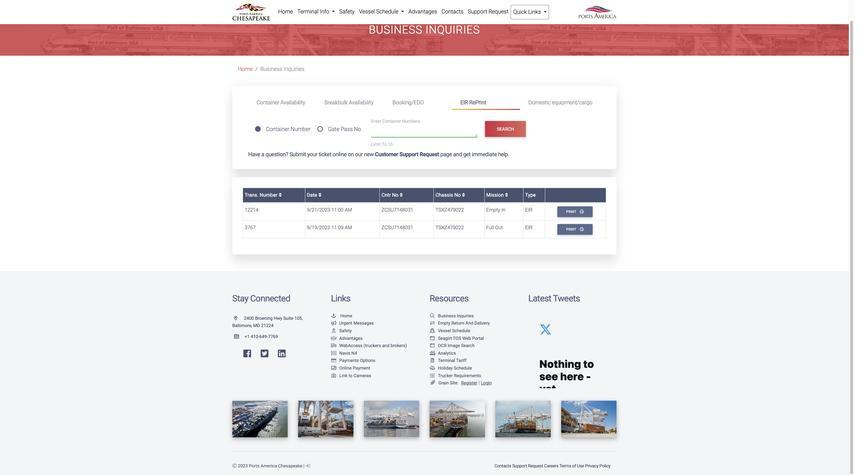 Task type: describe. For each thing, give the bounding box(es) containing it.
2023
[[238, 464, 248, 469]]

seagirt
[[438, 336, 452, 341]]

delivery
[[475, 321, 490, 326]]

site:
[[450, 381, 459, 386]]

ship image
[[430, 329, 435, 334]]

0 vertical spatial vessel schedule link
[[357, 5, 406, 19]]

container availability
[[257, 99, 305, 106]]

policy
[[600, 464, 611, 469]]

brokers)
[[391, 344, 407, 349]]

search button
[[485, 121, 526, 137]]

register
[[461, 381, 477, 386]]

9/19/2023 11:09 am
[[307, 225, 352, 231]]

2 horizontal spatial support
[[512, 464, 527, 469]]

0 vertical spatial inquiries
[[426, 23, 480, 36]]

number for trans. number
[[260, 192, 278, 198]]

container for container availability
[[257, 99, 279, 106]]

have a question? submit your ticket online on our new customer support request page and get immediate help.
[[248, 151, 509, 158]]

1 vertical spatial vessel schedule
[[438, 329, 470, 334]]

cntr
[[382, 192, 391, 198]]

quick links
[[513, 9, 542, 15]]

no for cntr no
[[392, 192, 399, 198]]

breakbulk
[[325, 99, 348, 106]]

out
[[495, 225, 503, 231]]

11:00
[[331, 207, 344, 213]]

domestic equipment/cargo link
[[520, 96, 601, 109]]

have
[[248, 151, 260, 158]]

empty for empty return and delivery
[[438, 321, 450, 326]]

bullhorn image
[[331, 322, 337, 326]]

1 horizontal spatial support request link
[[512, 461, 544, 473]]

chassis no
[[436, 192, 462, 198]]

9/21/2023
[[307, 207, 330, 213]]

n4
[[351, 351, 357, 356]]

hand receiving image
[[331, 337, 337, 341]]

map marker alt image
[[234, 317, 243, 321]]

tariff
[[456, 359, 467, 364]]

1 vertical spatial business
[[260, 66, 282, 73]]

Enter Container Numbers text field
[[371, 126, 478, 137]]

a
[[261, 151, 264, 158]]

sort image for chassis no
[[462, 193, 465, 198]]

connected
[[250, 294, 290, 304]]

1 vertical spatial advantages
[[339, 336, 363, 341]]

on
[[348, 151, 354, 158]]

md
[[253, 324, 260, 329]]

print image
[[580, 228, 584, 231]]

analytics link
[[430, 351, 456, 356]]

seagirt tos web portal
[[438, 336, 484, 341]]

webaccess (truckers and brokers) link
[[331, 344, 407, 349]]

trucker requirements
[[438, 373, 481, 379]]

latest
[[528, 294, 551, 304]]

full
[[486, 225, 494, 231]]

terminal tariff
[[438, 359, 467, 364]]

tsxz479022 for full
[[436, 225, 464, 231]]

sign in image
[[306, 465, 310, 469]]

online payment
[[339, 366, 370, 371]]

customer
[[375, 151, 398, 158]]

empty in
[[486, 207, 506, 213]]

trucker requirements link
[[430, 373, 481, 379]]

enter
[[371, 119, 381, 124]]

search inside button
[[497, 127, 514, 132]]

0 vertical spatial contacts link
[[439, 5, 466, 19]]

chassis no link
[[436, 192, 465, 198]]

pass
[[341, 126, 353, 133]]

1 vertical spatial support
[[399, 151, 418, 158]]

print for in
[[566, 210, 577, 214]]

1 vertical spatial contacts link
[[494, 461, 512, 473]]

1 vertical spatial request
[[420, 151, 439, 158]]

image
[[448, 344, 460, 349]]

register link
[[460, 381, 477, 386]]

webaccess
[[339, 344, 362, 349]]

0 horizontal spatial home link
[[238, 66, 253, 73]]

1 horizontal spatial vessel schedule link
[[430, 329, 470, 334]]

am for 9/21/2023 11:00 am
[[345, 207, 352, 213]]

terminal for terminal tariff
[[438, 359, 455, 364]]

2 vertical spatial business
[[438, 314, 456, 319]]

careers
[[544, 464, 559, 469]]

terminal tariff link
[[430, 359, 467, 364]]

0 vertical spatial vessel
[[359, 8, 375, 15]]

online
[[339, 366, 352, 371]]

return
[[452, 321, 464, 326]]

phone office image
[[234, 335, 245, 340]]

broening
[[255, 316, 273, 321]]

tos
[[453, 336, 461, 341]]

(truckers
[[364, 344, 381, 349]]

tweets
[[553, 294, 580, 304]]

availability for container availability
[[280, 99, 305, 106]]

0 vertical spatial support request link
[[466, 5, 511, 19]]

holiday schedule
[[438, 366, 472, 371]]

cntr no
[[382, 192, 400, 198]]

1 horizontal spatial support
[[468, 8, 487, 15]]

safety link for vessel schedule link to the top
[[337, 5, 357, 19]]

browser image for seagirt
[[430, 337, 435, 341]]

1 vertical spatial advantages link
[[331, 336, 363, 341]]

wheat image
[[430, 381, 436, 386]]

linkedin image
[[278, 350, 286, 358]]

mission link
[[486, 192, 508, 198]]

holiday
[[438, 366, 453, 371]]

payments options
[[339, 359, 375, 364]]

2400 broening hwy suite 105, baltimore, md 21224
[[232, 316, 303, 329]]

2 vertical spatial inquiries
[[457, 314, 474, 319]]

urgent messages link
[[331, 321, 374, 326]]

safety link for the bottommost advantages link
[[331, 329, 352, 334]]

exchange image
[[430, 322, 435, 326]]

sort image for date
[[318, 193, 322, 198]]

quick
[[513, 9, 527, 15]]

ocr image search
[[438, 344, 475, 349]]

sort image for mission
[[505, 193, 508, 198]]

new
[[364, 151, 374, 158]]

2023 ports america chesapeake |
[[237, 464, 306, 469]]

0 vertical spatial request
[[489, 8, 509, 15]]

twitter square image
[[261, 350, 268, 358]]

info
[[320, 8, 329, 15]]

1 vertical spatial business inquiries
[[260, 66, 304, 73]]

reprint
[[469, 99, 486, 106]]

2 horizontal spatial home
[[340, 314, 352, 319]]

help.
[[498, 151, 509, 158]]

2 safety from the top
[[339, 329, 352, 334]]

print image
[[580, 210, 584, 214]]

link
[[339, 373, 347, 379]]

webaccess (truckers and brokers)
[[339, 344, 407, 349]]

baltimore,
[[232, 324, 252, 329]]

sort image
[[279, 193, 282, 198]]

cntr no link
[[382, 192, 403, 198]]

portal
[[472, 336, 484, 341]]

2 horizontal spatial request
[[528, 464, 543, 469]]

sort image for cntr no
[[400, 193, 403, 198]]

chassis
[[436, 192, 453, 198]]

our
[[355, 151, 363, 158]]

649-
[[259, 334, 268, 340]]

grain site: register | login
[[439, 381, 492, 387]]



Task type: vqa. For each thing, say whether or not it's contained in the screenshot.
5:30
no



Task type: locate. For each thing, give the bounding box(es) containing it.
search down web
[[461, 344, 475, 349]]

+1 410-649-7769
[[245, 334, 278, 340]]

privacy policy link
[[585, 461, 611, 473]]

eir right out
[[525, 225, 533, 231]]

1 horizontal spatial advantages link
[[406, 5, 439, 19]]

1 vertical spatial browser image
[[430, 344, 435, 349]]

zcsu7148031 for 9/21/2023 11:00 am
[[382, 207, 413, 213]]

1 vertical spatial print link
[[558, 224, 593, 235]]

0 vertical spatial browser image
[[430, 337, 435, 341]]

browser image inside seagirt tos web portal link
[[430, 337, 435, 341]]

sort image inside mission link
[[505, 193, 508, 198]]

get
[[463, 151, 471, 158]]

domestic
[[528, 99, 551, 106]]

use
[[577, 464, 584, 469]]

eir left reprint
[[460, 99, 468, 106]]

sort image inside cntr no link
[[400, 193, 403, 198]]

2 browser image from the top
[[430, 344, 435, 349]]

0 horizontal spatial request
[[420, 151, 439, 158]]

copyright image
[[232, 465, 237, 469]]

terminal down analytics
[[438, 359, 455, 364]]

numbers
[[402, 119, 420, 124]]

to
[[382, 142, 387, 147]]

1 vertical spatial and
[[382, 344, 390, 349]]

1 vertical spatial safety
[[339, 329, 352, 334]]

suite
[[283, 316, 293, 321]]

0 horizontal spatial advantages link
[[331, 336, 363, 341]]

request
[[489, 8, 509, 15], [420, 151, 439, 158], [528, 464, 543, 469]]

browser image down ship image in the right of the page
[[430, 337, 435, 341]]

support request link left quick
[[466, 5, 511, 19]]

1 vertical spatial support request link
[[512, 461, 544, 473]]

search
[[497, 127, 514, 132], [461, 344, 475, 349]]

0 vertical spatial business inquiries
[[369, 23, 480, 36]]

facebook square image
[[243, 350, 251, 358]]

navis
[[339, 351, 350, 356]]

options
[[360, 359, 375, 364]]

booking/edo link
[[384, 96, 452, 109]]

list alt image
[[430, 374, 435, 379]]

user hard hat image
[[331, 329, 337, 334]]

latest tweets
[[528, 294, 580, 304]]

browser image for ocr
[[430, 344, 435, 349]]

tsxz479022
[[436, 207, 464, 213], [436, 225, 464, 231]]

0 horizontal spatial number
[[260, 192, 278, 198]]

search up the help.
[[497, 127, 514, 132]]

empty for empty in
[[486, 207, 500, 213]]

1 availability from the left
[[280, 99, 305, 106]]

bells image
[[430, 367, 435, 371]]

browser image up analytics image
[[430, 344, 435, 349]]

full out
[[486, 225, 503, 231]]

print for out
[[566, 228, 577, 232]]

availability up enter
[[349, 99, 374, 106]]

1 vertical spatial search
[[461, 344, 475, 349]]

terminal left info
[[297, 8, 319, 15]]

booking/edo
[[392, 99, 424, 106]]

browser image
[[430, 337, 435, 341], [430, 344, 435, 349]]

home link for the terminal info link
[[276, 5, 295, 19]]

limit
[[371, 142, 381, 147]]

10
[[388, 142, 393, 147]]

1 horizontal spatial availability
[[349, 99, 374, 106]]

1 am from the top
[[345, 207, 352, 213]]

sort image right cntr
[[400, 193, 403, 198]]

2 vertical spatial support
[[512, 464, 527, 469]]

3767
[[245, 225, 256, 231]]

am right 11:09
[[345, 225, 352, 231]]

urgent messages
[[339, 321, 374, 326]]

container right enter
[[382, 119, 401, 124]]

support request link
[[466, 5, 511, 19], [512, 461, 544, 473]]

0 vertical spatial business
[[369, 23, 423, 36]]

0 vertical spatial and
[[453, 151, 462, 158]]

1 horizontal spatial home link
[[276, 5, 295, 19]]

advantages
[[409, 8, 437, 15], [339, 336, 363, 341]]

safety link right info
[[337, 5, 357, 19]]

1 vertical spatial print
[[566, 228, 577, 232]]

links right quick
[[528, 9, 541, 15]]

urgent
[[339, 321, 352, 326]]

home link for urgent messages link
[[331, 314, 352, 319]]

0 horizontal spatial advantages
[[339, 336, 363, 341]]

0 horizontal spatial support request link
[[466, 5, 511, 19]]

2 print from the top
[[566, 228, 577, 232]]

1 horizontal spatial request
[[489, 8, 509, 15]]

1 vertical spatial links
[[331, 294, 351, 304]]

2 am from the top
[[345, 225, 352, 231]]

and left brokers)
[[382, 344, 390, 349]]

2 vertical spatial business inquiries
[[438, 314, 474, 319]]

no right chassis
[[454, 192, 461, 198]]

trans. number
[[245, 192, 279, 198]]

container for container number
[[266, 126, 289, 133]]

0 vertical spatial support
[[468, 8, 487, 15]]

gate pass no
[[328, 126, 361, 133]]

1 print from the top
[[566, 210, 577, 214]]

0 vertical spatial print link
[[558, 207, 593, 217]]

+1
[[245, 334, 250, 340]]

trans.
[[245, 192, 258, 198]]

empty return and delivery
[[438, 321, 490, 326]]

eir reprint link
[[452, 96, 520, 110]]

1 vertical spatial eir
[[525, 207, 533, 213]]

sort image
[[318, 193, 322, 198], [400, 193, 403, 198], [462, 193, 465, 198], [505, 193, 508, 198]]

| left login
[[479, 381, 480, 387]]

ocr image search link
[[430, 344, 475, 349]]

customer support request link
[[375, 151, 439, 158]]

number up submit
[[291, 126, 310, 133]]

1 sort image from the left
[[318, 193, 322, 198]]

3 sort image from the left
[[462, 193, 465, 198]]

0 horizontal spatial and
[[382, 344, 390, 349]]

support request link left 'careers'
[[512, 461, 544, 473]]

payments
[[339, 359, 359, 364]]

print link
[[558, 207, 593, 217], [558, 224, 593, 235]]

america
[[261, 464, 277, 469]]

| left sign in image at the left of page
[[303, 464, 305, 469]]

sort image right chassis
[[462, 193, 465, 198]]

0 vertical spatial empty
[[486, 207, 500, 213]]

analytics
[[438, 351, 456, 356]]

0 horizontal spatial vessel schedule
[[359, 8, 400, 15]]

1 vertical spatial empty
[[438, 321, 450, 326]]

2 zcsu7148031 from the top
[[382, 225, 413, 231]]

0 vertical spatial am
[[345, 207, 352, 213]]

2 print link from the top
[[558, 224, 593, 235]]

online
[[333, 151, 347, 158]]

empty
[[486, 207, 500, 213], [438, 321, 450, 326]]

empty down business inquiries link
[[438, 321, 450, 326]]

links up anchor icon
[[331, 294, 351, 304]]

safety link down urgent
[[331, 329, 352, 334]]

2 sort image from the left
[[400, 193, 403, 198]]

2 vertical spatial eir
[[525, 225, 533, 231]]

2400
[[244, 316, 254, 321]]

0 horizontal spatial no
[[354, 126, 361, 133]]

contacts for contacts support request careers terms of use privacy policy
[[495, 464, 511, 469]]

gate
[[328, 126, 339, 133]]

resources
[[430, 294, 469, 304]]

container up 'container number'
[[257, 99, 279, 106]]

1 horizontal spatial number
[[291, 126, 310, 133]]

schedule
[[376, 8, 399, 15], [452, 329, 470, 334], [454, 366, 472, 371]]

date link
[[307, 192, 322, 198]]

schedule for rightmost vessel schedule link
[[452, 329, 470, 334]]

holiday schedule link
[[430, 366, 472, 371]]

limit to 10
[[371, 142, 393, 147]]

1 vertical spatial |
[[303, 464, 305, 469]]

2 availability from the left
[[349, 99, 374, 106]]

0 vertical spatial home
[[278, 8, 293, 15]]

and left get
[[453, 151, 462, 158]]

print link for empty in
[[558, 207, 593, 217]]

sort image inside 'date' link
[[318, 193, 322, 198]]

contacts link
[[439, 5, 466, 19], [494, 461, 512, 473]]

print link for full out
[[558, 224, 593, 235]]

1 vertical spatial home link
[[238, 66, 253, 73]]

breakbulk availability
[[325, 99, 374, 106]]

1 horizontal spatial vessel schedule
[[438, 329, 470, 334]]

1 vertical spatial zcsu7148031
[[382, 225, 413, 231]]

1 vertical spatial schedule
[[452, 329, 470, 334]]

2 vertical spatial schedule
[[454, 366, 472, 371]]

1 horizontal spatial terminal
[[438, 359, 455, 364]]

business inquiries
[[369, 23, 480, 36], [260, 66, 304, 73], [438, 314, 474, 319]]

terminal for terminal info
[[297, 8, 319, 15]]

availability up 'container number'
[[280, 99, 305, 106]]

9/19/2023
[[307, 225, 330, 231]]

0 horizontal spatial terminal
[[297, 8, 319, 15]]

1 horizontal spatial links
[[528, 9, 541, 15]]

safety down urgent
[[339, 329, 352, 334]]

links
[[528, 9, 541, 15], [331, 294, 351, 304]]

2 vertical spatial home
[[340, 314, 352, 319]]

2 vertical spatial container
[[266, 126, 289, 133]]

requirements
[[454, 373, 481, 379]]

4 sort image from the left
[[505, 193, 508, 198]]

trucker
[[438, 373, 453, 379]]

1 tsxz479022 from the top
[[436, 207, 464, 213]]

breakbulk availability link
[[316, 96, 384, 109]]

1 vertical spatial terminal
[[438, 359, 455, 364]]

0 horizontal spatial home
[[238, 66, 253, 73]]

1 horizontal spatial and
[[453, 151, 462, 158]]

12214
[[245, 207, 259, 213]]

0 vertical spatial advantages link
[[406, 5, 439, 19]]

domestic equipment/cargo
[[528, 99, 592, 106]]

0 horizontal spatial support
[[399, 151, 418, 158]]

link to cameras
[[339, 373, 371, 379]]

contacts
[[442, 8, 464, 15], [495, 464, 511, 469]]

date
[[307, 192, 318, 198]]

1 vertical spatial vessel schedule link
[[430, 329, 470, 334]]

contacts for contacts
[[442, 8, 464, 15]]

terms
[[560, 464, 571, 469]]

schedule for holiday schedule link
[[454, 366, 472, 371]]

to
[[349, 373, 353, 379]]

print link up print image
[[558, 207, 593, 217]]

1 vertical spatial inquiries
[[284, 66, 304, 73]]

no right cntr
[[392, 192, 399, 198]]

1 horizontal spatial |
[[479, 381, 480, 387]]

eir for full out
[[525, 225, 533, 231]]

sort image inside chassis no link
[[462, 193, 465, 198]]

0 vertical spatial schedule
[[376, 8, 399, 15]]

1 horizontal spatial contacts link
[[494, 461, 512, 473]]

1 horizontal spatial search
[[497, 127, 514, 132]]

1 horizontal spatial contacts
[[495, 464, 511, 469]]

0 horizontal spatial vessel
[[359, 8, 375, 15]]

no for chassis no
[[454, 192, 461, 198]]

number for container number
[[291, 126, 310, 133]]

seagirt tos web portal link
[[430, 336, 484, 341]]

1 zcsu7148031 from the top
[[382, 207, 413, 213]]

1 vertical spatial container
[[382, 119, 401, 124]]

search image
[[430, 314, 435, 319]]

7769
[[268, 334, 278, 340]]

0 vertical spatial safety link
[[337, 5, 357, 19]]

print left print icon
[[566, 210, 577, 214]]

0 vertical spatial eir
[[460, 99, 468, 106]]

file invoice image
[[430, 359, 435, 364]]

1 safety from the top
[[339, 8, 355, 15]]

empty left in at the top of page
[[486, 207, 500, 213]]

0 vertical spatial vessel schedule
[[359, 8, 400, 15]]

container storage image
[[331, 352, 337, 356]]

web
[[462, 336, 471, 341]]

request left 'careers'
[[528, 464, 543, 469]]

sort image up in at the top of page
[[505, 193, 508, 198]]

safety right info
[[339, 8, 355, 15]]

0 vertical spatial container
[[257, 99, 279, 106]]

anchor image
[[331, 314, 337, 319]]

stay
[[232, 294, 248, 304]]

equipment/cargo
[[552, 99, 592, 106]]

410-
[[251, 334, 259, 340]]

1 horizontal spatial vessel
[[438, 329, 451, 334]]

0 horizontal spatial contacts
[[442, 8, 464, 15]]

0 horizontal spatial |
[[303, 464, 305, 469]]

0 vertical spatial contacts
[[442, 8, 464, 15]]

container up the question?
[[266, 126, 289, 133]]

credit card front image
[[331, 367, 337, 371]]

zcsu7148031 for 9/19/2023 11:09 am
[[382, 225, 413, 231]]

terms of use link
[[559, 461, 585, 473]]

|
[[479, 381, 480, 387], [303, 464, 305, 469]]

1 horizontal spatial business
[[369, 23, 423, 36]]

sort image up 9/21/2023
[[318, 193, 322, 198]]

0 vertical spatial number
[[291, 126, 310, 133]]

availability
[[280, 99, 305, 106], [349, 99, 374, 106]]

number left sort image
[[260, 192, 278, 198]]

0 horizontal spatial links
[[331, 294, 351, 304]]

1 vertical spatial vessel
[[438, 329, 451, 334]]

browser image inside ocr image search link
[[430, 344, 435, 349]]

0 horizontal spatial vessel schedule link
[[357, 5, 406, 19]]

availability for breakbulk availability
[[349, 99, 374, 106]]

analytics image
[[430, 352, 435, 356]]

request left page
[[420, 151, 439, 158]]

no right the pass
[[354, 126, 361, 133]]

ports
[[249, 464, 260, 469]]

1 print link from the top
[[558, 207, 593, 217]]

1 vertical spatial safety link
[[331, 329, 352, 334]]

0 vertical spatial search
[[497, 127, 514, 132]]

tsxz479022 for empty
[[436, 207, 464, 213]]

2 vertical spatial request
[[528, 464, 543, 469]]

cameras
[[354, 373, 371, 379]]

am for 9/19/2023 11:09 am
[[345, 225, 352, 231]]

1 vertical spatial home
[[238, 66, 253, 73]]

immediate
[[472, 151, 497, 158]]

eir for empty in
[[525, 207, 533, 213]]

0 vertical spatial links
[[528, 9, 541, 15]]

container inside the container availability link
[[257, 99, 279, 106]]

2 horizontal spatial no
[[454, 192, 461, 198]]

1 horizontal spatial home
[[278, 8, 293, 15]]

0 horizontal spatial search
[[461, 344, 475, 349]]

eir down type
[[525, 207, 533, 213]]

ticket
[[319, 151, 331, 158]]

print link down print icon
[[558, 224, 593, 235]]

2 tsxz479022 from the top
[[436, 225, 464, 231]]

your
[[307, 151, 318, 158]]

1 browser image from the top
[[430, 337, 435, 341]]

0 vertical spatial terminal
[[297, 8, 319, 15]]

1 vertical spatial am
[[345, 225, 352, 231]]

am right the 11:00
[[345, 207, 352, 213]]

camera image
[[331, 374, 337, 379]]

chesapeake
[[278, 464, 302, 469]]

request left quick
[[489, 8, 509, 15]]

1 horizontal spatial advantages
[[409, 8, 437, 15]]

0 vertical spatial home link
[[276, 5, 295, 19]]

ocr
[[438, 344, 447, 349]]

truck container image
[[331, 344, 337, 349]]

print left print image
[[566, 228, 577, 232]]

of
[[572, 464, 576, 469]]

credit card image
[[331, 359, 337, 364]]



